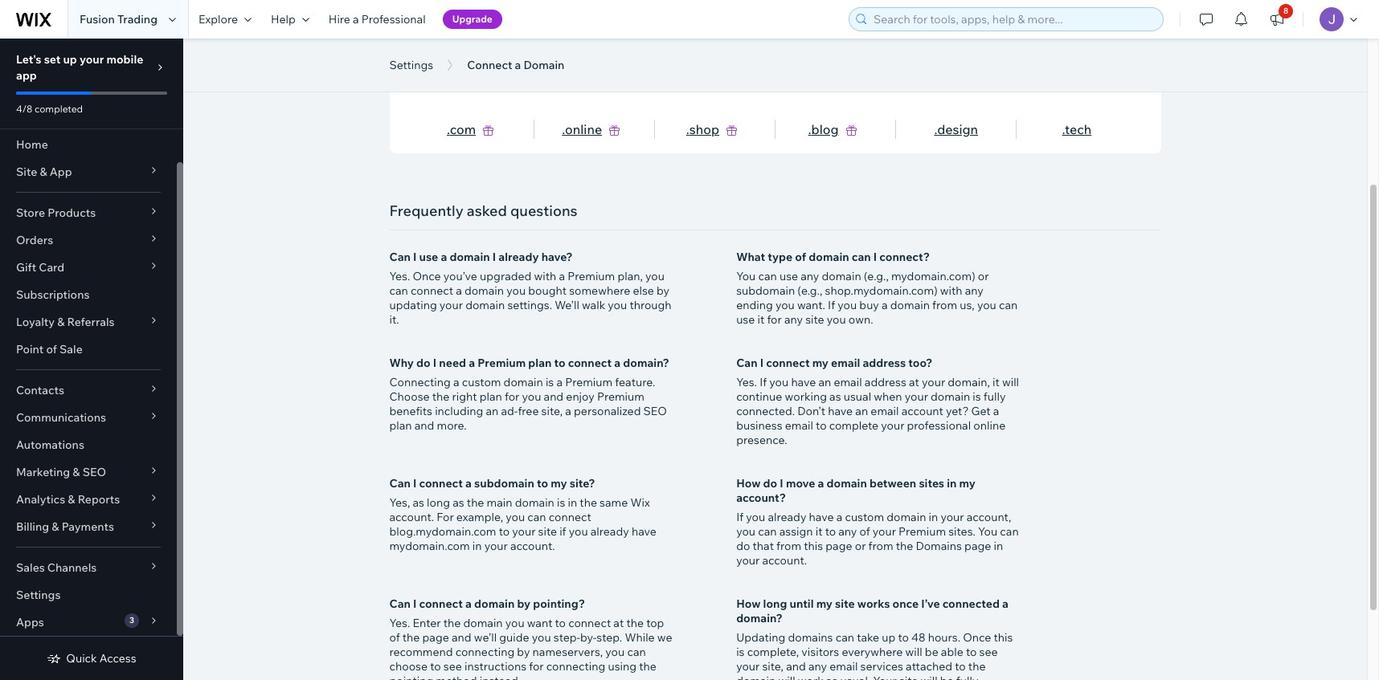 Task type: describe. For each thing, give the bounding box(es) containing it.
for inside why do i need a premium plan to connect a domain? connecting a custom domain is a premium feature. choose the right plan for you and enjoy premium benefits including an ad-free site, a personalized seo plan and more.
[[505, 390, 520, 404]]

your down example,
[[484, 539, 508, 554]]

hire
[[329, 12, 350, 27]]

email left "account"
[[871, 404, 899, 419]]

shop.mydomain.com)
[[825, 284, 938, 298]]

domains
[[788, 631, 833, 645]]

can i connect my email address too? yes. if you have an email address at your domain, it will continue working as usual when your domain is fully connected. don't have an email account yet? get a business email to complete your professional online presence.
[[736, 356, 1019, 448]]

loyalty
[[16, 315, 55, 330]]

you inside the how do i move a domain between sites in my account? if you already have a custom domain in your account, you can assign it to any of your premium sites. you can do that from this page or from the domains page in your account.
[[978, 525, 998, 539]]

what
[[736, 250, 765, 264]]

account. inside the how do i move a domain between sites in my account? if you already have a custom domain in your account, you can assign it to any of your premium sites. you can do that from this page or from the domains page in your account.
[[762, 554, 807, 568]]

as right yes,
[[413, 496, 424, 510]]

the up choose
[[403, 631, 420, 645]]

0 vertical spatial address
[[863, 356, 906, 371]]

why
[[389, 356, 414, 371]]

this inside the how do i move a domain between sites in my account? if you already have a custom domain in your account, you can assign it to any of your premium sites. you can do that from this page or from the domains page in your account.
[[804, 539, 823, 554]]

yet?
[[946, 404, 969, 419]]

premium up personalized
[[565, 375, 613, 390]]

premium inside the can i use a domain i already have? yes. once you've upgraded with a premium plan, you can connect a domain you bought somewhere else by updating your domain settings. we'll walk you through it.
[[568, 269, 615, 284]]

connected.
[[736, 404, 795, 419]]

0 horizontal spatial be
[[925, 645, 939, 660]]

we'll
[[555, 298, 580, 313]]

0 horizontal spatial account.
[[389, 510, 434, 525]]

1 horizontal spatial plan
[[480, 390, 502, 404]]

app
[[50, 165, 72, 179]]

0 horizontal spatial from
[[777, 539, 802, 554]]

the down site?
[[580, 496, 597, 510]]

connect down "pointing?"
[[568, 617, 611, 631]]

blog.mydomain.com
[[389, 525, 496, 539]]

complete
[[829, 419, 879, 433]]

let's set up your mobile app
[[16, 52, 143, 83]]

wix
[[631, 496, 650, 510]]

custom inside the how do i move a domain between sites in my account? if you already have a custom domain in your account, you can assign it to any of your premium sites. you can do that from this page or from the domains page in your account.
[[845, 510, 884, 525]]

a up feature.
[[614, 356, 621, 371]]

once
[[893, 597, 919, 612]]

billing & payments
[[16, 520, 114, 535]]

i inside can i connect my email address too? yes. if you have an email address at your domain, it will continue working as usual when your domain is fully connected. don't have an email account yet? get a business email to complete your professional online presence.
[[760, 356, 764, 371]]

3
[[129, 616, 134, 626]]

method
[[436, 674, 477, 681]]

my inside how long until my site works once i've connected a domain? updating domains can take up to 48 hours. once this is complete, visitors everywhere will be able to see your site, and any email services attached to the domain will work as usual. your site will be fu
[[816, 597, 833, 612]]

to inside the how do i move a domain between sites in my account? if you already have a custom domain in your account, you can assign it to any of your premium sites. you can do that from this page or from the domains page in your account.
[[825, 525, 836, 539]]

pointing?
[[533, 597, 585, 612]]

own.
[[849, 313, 873, 327]]

to down 'main'
[[499, 525, 510, 539]]

store products
[[16, 206, 96, 220]]

choose
[[389, 660, 428, 674]]

see inside how long until my site works once i've connected a domain? updating domains can take up to 48 hours. once this is complete, visitors everywhere will be able to see your site, and any email services attached to the domain will work as usual. your site will be fu
[[979, 645, 998, 660]]

sales
[[16, 561, 45, 576]]

a inside can i connect my email address too? yes. if you have an email address at your domain, it will continue working as usual when your domain is fully connected. don't have an email account yet? get a business email to complete your professional online presence.
[[993, 404, 999, 419]]

instead.
[[480, 674, 521, 681]]

a down the "need"
[[453, 375, 459, 390]]

walk
[[582, 298, 605, 313]]

2 vertical spatial do
[[736, 539, 750, 554]]

your down when
[[881, 419, 905, 433]]

subdomain inside can i connect a subdomain to my site? yes, as long as the main domain is in the same wix account. for example, you can connect blog.mydomain.com to your site if you already have mydomain.com in your account.
[[474, 477, 534, 491]]

your down 'main'
[[512, 525, 536, 539]]

want.
[[797, 298, 825, 313]]

& for analytics
[[68, 493, 75, 507]]

domain left between on the right of page
[[827, 477, 867, 491]]

or inside the how do i move a domain between sites in my account? if you already have a custom domain in your account, you can assign it to any of your premium sites. you can do that from this page or from the domains page in your account.
[[855, 539, 866, 554]]

by inside the can i use a domain i already have? yes. once you've upgraded with a premium plan, you can connect a domain you bought somewhere else by updating your domain settings. we'll walk you through it.
[[657, 284, 670, 298]]

attached
[[906, 660, 953, 674]]

point of sale link
[[0, 336, 177, 363]]

how long until my site works once i've connected a domain? updating domains can take up to 48 hours. once this is complete, visitors everywhere will be able to see your site, and any email services attached to the domain will work as usual. your site will be fu
[[736, 597, 1013, 681]]

is inside how long until my site works once i've connected a domain? updating domains can take up to 48 hours. once this is complete, visitors everywhere will be able to see your site, and any email services attached to the domain will work as usual. your site will be fu
[[736, 645, 745, 660]]

domain inside can i connect a subdomain to my site? yes, as long as the main domain is in the same wix account. for example, you can connect blog.mydomain.com to your site if you already have mydomain.com in your account.
[[515, 496, 555, 510]]

a inside what type of domain can i connect? you can use any domain (e.g., mydomain.com) or subdomain (e.g., shop.mydomain.com) with any ending you want. if you buy a domain from us, you can use it for any site you own.
[[882, 298, 888, 313]]

can left assign
[[758, 525, 777, 539]]

. for online
[[562, 121, 565, 137]]

once inside the can i use a domain i already have? yes. once you've upgraded with a premium plan, you can connect a domain you bought somewhere else by updating your domain settings. we'll walk you through it.
[[413, 269, 441, 284]]

seo inside why do i need a premium plan to connect a domain? connecting a custom domain is a premium feature. choose the right plan for you and enjoy premium benefits including an ad-free site, a personalized seo plan and more.
[[644, 404, 667, 419]]

domain inside why do i need a premium plan to connect a domain? connecting a custom domain is a premium feature. choose the right plan for you and enjoy premium benefits including an ad-free site, a personalized seo plan and more.
[[504, 375, 543, 390]]

how do i move a domain between sites in my account? if you already have a custom domain in your account, you can assign it to any of your premium sites. you can do that from this page or from the domains page in your account.
[[736, 477, 1019, 568]]

site, inside why do i need a premium plan to connect a domain? connecting a custom domain is a premium feature. choose the right plan for you and enjoy premium benefits including an ad-free site, a personalized seo plan and more.
[[541, 404, 563, 419]]

to left site?
[[537, 477, 548, 491]]

domain inside can i connect my email address too? yes. if you have an email address at your domain, it will continue working as usual when your domain is fully connected. don't have an email account yet? get a business email to complete your professional online presence.
[[931, 390, 970, 404]]

1 horizontal spatial (e.g.,
[[864, 269, 889, 284]]

any inside the how do i move a domain between sites in my account? if you already have a custom domain in your account, you can assign it to any of your premium sites. you can do that from this page or from the domains page in your account.
[[839, 525, 857, 539]]

. for design
[[934, 121, 937, 137]]

from inside what type of domain can i connect? you can use any domain (e.g., mydomain.com) or subdomain (e.g., shop.mydomain.com) with any ending you want. if you buy a domain from us, you can use it for any site you own.
[[933, 298, 957, 313]]

with inside what type of domain can i connect? you can use any domain (e.g., mydomain.com) or subdomain (e.g., shop.mydomain.com) with any ending you want. if you buy a domain from us, you can use it for any site you own.
[[940, 284, 963, 298]]

it.
[[389, 313, 399, 327]]

if inside can i connect my email address too? yes. if you have an email address at your domain, it will continue working as usual when your domain is fully connected. don't have an email account yet? get a business email to complete your professional online presence.
[[760, 375, 767, 390]]

in right sites
[[947, 477, 957, 491]]

will left work
[[778, 674, 795, 681]]

usual
[[844, 390, 871, 404]]

marketing
[[16, 465, 70, 480]]

in down account,
[[994, 539, 1003, 554]]

to right able
[[966, 645, 977, 660]]

of inside sidebar element
[[46, 342, 57, 357]]

in down site?
[[568, 496, 577, 510]]

to inside can i connect my email address too? yes. if you have an email address at your domain, it will continue working as usual when your domain is fully connected. don't have an email account yet? get a business email to complete your professional online presence.
[[816, 419, 827, 433]]

domain down "mydomain.com)"
[[890, 298, 930, 313]]

set
[[44, 52, 61, 67]]

for inside can i connect a domain by pointing? yes. enter the domain you want to connect at the top of the page and we'll guide you step-by-step. while we recommend connecting by nameservers, you can choose to see instructions for connecting using the pointing method instead.
[[529, 660, 544, 674]]

. tech
[[1062, 121, 1092, 137]]

can right sites.
[[1000, 525, 1019, 539]]

connect inside the can i use a domain i already have? yes. once you've upgraded with a premium plan, you can connect a domain you bought somewhere else by updating your domain settings. we'll walk you through it.
[[411, 284, 453, 298]]

nameservers,
[[533, 645, 603, 660]]

through
[[630, 298, 672, 313]]

your down "account?"
[[736, 554, 760, 568]]

or inside what type of domain can i connect? you can use any domain (e.g., mydomain.com) or subdomain (e.g., shop.mydomain.com) with any ending you want. if you buy a domain from us, you can use it for any site you own.
[[978, 269, 989, 284]]

1 horizontal spatial an
[[819, 375, 831, 390]]

a inside how long until my site works once i've connected a domain? updating domains can take up to 48 hours. once this is complete, visitors everywhere will be able to see your site, and any email services attached to the domain will work as usual. your site will be fu
[[1002, 597, 1009, 612]]

quick access button
[[47, 652, 136, 666]]

your down 'too?'
[[922, 375, 945, 390]]

presence.
[[736, 433, 787, 448]]

site & app button
[[0, 158, 177, 186]]

channels
[[47, 561, 97, 576]]

domain
[[524, 58, 565, 72]]

the inside the how do i move a domain between sites in my account? if you already have a custom domain in your account, you can assign it to any of your premium sites. you can do that from this page or from the domains page in your account.
[[896, 539, 913, 554]]

email left when
[[834, 375, 862, 390]]

example,
[[456, 510, 503, 525]]

email up usual
[[831, 356, 860, 371]]

Search for tools, apps, help & more... field
[[869, 8, 1158, 31]]

hire a professional link
[[319, 0, 435, 39]]

account,
[[967, 510, 1011, 525]]

at inside can i connect a domain by pointing? yes. enter the domain you want to connect at the top of the page and we'll guide you step-by-step. while we recommend connecting by nameservers, you can choose to see instructions for connecting using the pointing method instead.
[[614, 617, 624, 631]]

else
[[633, 284, 654, 298]]

domain up buy
[[822, 269, 861, 284]]

quick access
[[66, 652, 136, 666]]

and left 'more.' at the left bottom of page
[[415, 419, 434, 433]]

can inside how long until my site works once i've connected a domain? updating domains can take up to 48 hours. once this is complete, visitors everywhere will be able to see your site, and any email services attached to the domain will work as usual. your site will be fu
[[836, 631, 854, 645]]

domain up the instructions
[[463, 617, 503, 631]]

2 vertical spatial by
[[517, 645, 530, 660]]

asked
[[467, 202, 507, 220]]

analytics & reports
[[16, 493, 120, 507]]

2 horizontal spatial plan
[[528, 356, 552, 371]]

fusion trading
[[80, 12, 158, 27]]

the right enter
[[443, 617, 461, 631]]

can down type
[[758, 269, 777, 284]]

1 horizontal spatial settings
[[389, 58, 433, 72]]

have inside the how do i move a domain between sites in my account? if you already have a custom domain in your account, you can assign it to any of your premium sites. you can do that from this page or from the domains page in your account.
[[809, 510, 834, 525]]

& for site
[[40, 165, 47, 179]]

can right us,
[[999, 298, 1018, 313]]

premium up ad-
[[478, 356, 526, 371]]

explore
[[199, 12, 238, 27]]

main
[[487, 496, 512, 510]]

access
[[100, 652, 136, 666]]

any inside how long until my site works once i've connected a domain? updating domains can take up to 48 hours. once this is complete, visitors everywhere will be able to see your site, and any email services attached to the domain will work as usual. your site will be fu
[[809, 660, 827, 674]]

instructions
[[465, 660, 527, 674]]

to down "pointing?"
[[555, 617, 566, 631]]

you inside can i connect my email address too? yes. if you have an email address at your domain, it will continue working as usual when your domain is fully connected. don't have an email account yet? get a business email to complete your professional online presence.
[[770, 375, 789, 390]]

enjoy
[[566, 390, 595, 404]]

the inside why do i need a premium plan to connect a domain? connecting a custom domain is a premium feature. choose the right plan for you and enjoy premium benefits including an ad-free site, a personalized seo plan and more.
[[432, 390, 450, 404]]

domain inside how long until my site works once i've connected a domain? updating domains can take up to 48 hours. once this is complete, visitors everywhere will be able to see your site, and any email services attached to the domain will work as usual. your site will be fu
[[736, 674, 776, 681]]

0 horizontal spatial connecting
[[456, 645, 515, 660]]

custom inside why do i need a premium plan to connect a domain? connecting a custom domain is a premium feature. choose the right plan for you and enjoy premium benefits including an ad-free site, a personalized seo plan and more.
[[462, 375, 501, 390]]

to right attached
[[955, 660, 966, 674]]

connect up enter
[[419, 597, 463, 612]]

a right hire
[[353, 12, 359, 27]]

my inside the how do i move a domain between sites in my account? if you already have a custom domain in your account, you can assign it to any of your premium sites. you can do that from this page or from the domains page in your account.
[[959, 477, 976, 491]]

works
[[858, 597, 890, 612]]

automations
[[16, 438, 84, 453]]

why do i need a premium plan to connect a domain? connecting a custom domain is a premium feature. choose the right plan for you and enjoy premium benefits including an ad-free site, a personalized seo plan and more.
[[389, 356, 669, 433]]

i down the frequently
[[413, 250, 417, 264]]

of inside the how do i move a domain between sites in my account? if you already have a custom domain in your account, you can assign it to any of your premium sites. you can do that from this page or from the domains page in your account.
[[860, 525, 870, 539]]

what type of domain can i connect? you can use any domain (e.g., mydomain.com) or subdomain (e.g., shop.mydomain.com) with any ending you want. if you buy a domain from us, you can use it for any site you own.
[[736, 250, 1018, 327]]

site inside what type of domain can i connect? you can use any domain (e.g., mydomain.com) or subdomain (e.g., shop.mydomain.com) with any ending you want. if you buy a domain from us, you can use it for any site you own.
[[806, 313, 824, 327]]

of inside what type of domain can i connect? you can use any domain (e.g., mydomain.com) or subdomain (e.g., shop.mydomain.com) with any ending you want. if you buy a domain from us, you can use it for any site you own.
[[795, 250, 806, 264]]

subscriptions link
[[0, 281, 177, 309]]

settings link
[[0, 582, 177, 609]]

i up upgraded
[[493, 250, 496, 264]]

mobile
[[106, 52, 143, 67]]

professional
[[362, 12, 426, 27]]

the left 'main'
[[467, 496, 484, 510]]

i inside why do i need a premium plan to connect a domain? connecting a custom domain is a premium feature. choose the right plan for you and enjoy premium benefits including an ad-free site, a personalized seo plan and more.
[[433, 356, 437, 371]]

domains
[[916, 539, 962, 554]]

gift card
[[16, 260, 64, 275]]

0 vertical spatial online
[[565, 121, 602, 137]]

account
[[902, 404, 944, 419]]

site left works
[[835, 597, 855, 612]]

bought
[[528, 284, 567, 298]]

the inside how long until my site works once i've connected a domain? updating domains can take up to 48 hours. once this is complete, visitors everywhere will be able to see your site, and any email services attached to the domain will work as usual. your site will be fu
[[968, 660, 986, 674]]

premium right enjoy
[[597, 390, 645, 404]]

billing
[[16, 520, 49, 535]]

48
[[912, 631, 926, 645]]

need
[[439, 356, 466, 371]]

i inside what type of domain can i connect? you can use any domain (e.g., mydomain.com) or subdomain (e.g., shop.mydomain.com) with any ending you want. if you buy a domain from us, you can use it for any site you own.
[[874, 250, 877, 264]]

can inside the can i use a domain i already have? yes. once you've upgraded with a premium plan, you can connect a domain you bought somewhere else by updating your domain settings. we'll walk you through it.
[[389, 284, 408, 298]]

com
[[450, 121, 476, 137]]

is inside can i connect a subdomain to my site? yes, as long as the main domain is in the same wix account. for example, you can connect blog.mydomain.com to your site if you already have mydomain.com in your account.
[[557, 496, 565, 510]]

updating
[[389, 298, 437, 313]]

& for billing
[[52, 520, 59, 535]]

will left hours.
[[906, 645, 923, 660]]

a down have? at the left top of page
[[559, 269, 565, 284]]

site
[[16, 165, 37, 179]]

1 horizontal spatial page
[[826, 539, 853, 554]]

top
[[646, 617, 664, 631]]

an inside why do i need a premium plan to connect a domain? connecting a custom domain is a premium feature. choose the right plan for you and enjoy premium benefits including an ad-free site, a personalized seo plan and more.
[[486, 404, 499, 419]]

type
[[768, 250, 793, 264]]

a inside button
[[515, 58, 521, 72]]

in down example,
[[472, 539, 482, 554]]

point
[[16, 342, 44, 357]]

can up shop.mydomain.com)
[[852, 250, 871, 264]]

referrals
[[67, 315, 115, 330]]

site right "your"
[[899, 674, 918, 681]]

. for blog
[[808, 121, 812, 137]]

. for tech
[[1062, 121, 1065, 137]]

premium inside the how do i move a domain between sites in my account? if you already have a custom domain in your account, you can assign it to any of your premium sites. you can do that from this page or from the domains page in your account.
[[899, 525, 946, 539]]

gift
[[16, 260, 36, 275]]

your up domains
[[941, 510, 964, 525]]

a left personalized
[[565, 404, 571, 419]]

frequently
[[389, 202, 464, 220]]

connect up for
[[419, 477, 463, 491]]

a right updating
[[456, 284, 462, 298]]

if inside the how do i move a domain between sites in my account? if you already have a custom domain in your account, you can assign it to any of your premium sites. you can do that from this page or from the domains page in your account.
[[736, 510, 744, 525]]

able
[[941, 645, 964, 660]]

2 horizontal spatial page
[[965, 539, 991, 554]]

domain up we'll
[[474, 597, 515, 612]]

connect a domain button
[[459, 53, 573, 77]]

a left enjoy
[[557, 375, 563, 390]]

domain left settings.
[[465, 284, 504, 298]]

site inside can i connect a subdomain to my site? yes, as long as the main domain is in the same wix account. for example, you can connect blog.mydomain.com to your site if you already have mydomain.com in your account.
[[538, 525, 557, 539]]

pointing
[[389, 674, 433, 681]]

4/8 completed
[[16, 103, 83, 115]]

orders
[[16, 233, 53, 248]]

a right move
[[818, 477, 824, 491]]

you inside what type of domain can i connect? you can use any domain (e.g., mydomain.com) or subdomain (e.g., shop.mydomain.com) with any ending you want. if you buy a domain from us, you can use it for any site you own.
[[736, 269, 756, 284]]

domain right type
[[809, 250, 849, 264]]

already inside the can i use a domain i already have? yes. once you've upgraded with a premium plan, you can connect a domain you bought somewhere else by updating your domain settings. we'll walk you through it.
[[499, 250, 539, 264]]

email inside how long until my site works once i've connected a domain? updating domains can take up to 48 hours. once this is complete, visitors everywhere will be able to see your site, and any email services attached to the domain will work as usual. your site will be fu
[[830, 660, 858, 674]]

will inside can i connect my email address too? yes. if you have an email address at your domain, it will continue working as usual when your domain is fully connected. don't have an email account yet? get a business email to complete your professional online presence.
[[1002, 375, 1019, 390]]

while
[[625, 631, 655, 645]]

2 horizontal spatial use
[[780, 269, 798, 284]]

1 horizontal spatial be
[[940, 674, 954, 681]]

i've
[[921, 597, 940, 612]]

to left 48
[[898, 631, 909, 645]]

a right assign
[[836, 510, 843, 525]]

everywhere
[[842, 645, 903, 660]]

more.
[[437, 419, 467, 433]]



Task type: locate. For each thing, give the bounding box(es) containing it.
settings down sales
[[16, 588, 61, 603]]

trading
[[117, 12, 158, 27]]

by down want
[[517, 645, 530, 660]]

& inside dropdown button
[[52, 520, 59, 535]]

a up you've
[[441, 250, 447, 264]]

domain? up feature.
[[623, 356, 669, 371]]

1 horizontal spatial at
[[909, 375, 919, 390]]

1 vertical spatial this
[[994, 631, 1013, 645]]

2 vertical spatial it
[[816, 525, 823, 539]]

1 vertical spatial online
[[974, 419, 1006, 433]]

0 horizontal spatial site,
[[541, 404, 563, 419]]

use inside the can i use a domain i already have? yes. once you've upgraded with a premium plan, you can connect a domain you bought somewhere else by updating your domain settings. we'll walk you through it.
[[419, 250, 438, 264]]

. for com
[[447, 121, 450, 137]]

the left top
[[626, 617, 644, 631]]

use down type
[[780, 269, 798, 284]]

as left usual
[[830, 390, 841, 404]]

1 vertical spatial or
[[855, 539, 866, 554]]

site & app
[[16, 165, 72, 179]]

mydomain.com)
[[891, 269, 976, 284]]

1 horizontal spatial online
[[974, 419, 1006, 433]]

can up it.
[[389, 284, 408, 298]]

your down between on the right of page
[[873, 525, 896, 539]]

long inside how long until my site works once i've connected a domain? updating domains can take up to 48 hours. once this is complete, visitors everywhere will be able to see your site, and any email services attached to the domain will work as usual. your site will be fu
[[763, 597, 787, 612]]

blog
[[812, 121, 839, 137]]

0 vertical spatial subdomain
[[736, 284, 795, 298]]

1 vertical spatial domain?
[[736, 612, 783, 626]]

it inside what type of domain can i connect? you can use any domain (e.g., mydomain.com) or subdomain (e.g., shop.mydomain.com) with any ending you want. if you buy a domain from us, you can use it for any site you own.
[[758, 313, 765, 327]]

0 horizontal spatial this
[[804, 539, 823, 554]]

can right step.
[[627, 645, 646, 660]]

it inside the how do i move a domain between sites in my account? if you already have a custom domain in your account, you can assign it to any of your premium sites. you can do that from this page or from the domains page in your account.
[[816, 525, 823, 539]]

1 vertical spatial how
[[736, 597, 761, 612]]

i left the 'connect?'
[[874, 250, 877, 264]]

if
[[828, 298, 835, 313], [760, 375, 767, 390], [736, 510, 744, 525]]

it left want.
[[758, 313, 765, 327]]

from right that
[[777, 539, 802, 554]]

as up 'blog.mydomain.com'
[[453, 496, 464, 510]]

the
[[432, 390, 450, 404], [467, 496, 484, 510], [580, 496, 597, 510], [896, 539, 913, 554], [443, 617, 461, 631], [626, 617, 644, 631], [403, 631, 420, 645], [639, 660, 657, 674], [968, 660, 986, 674]]

by up want
[[517, 597, 531, 612]]

1 vertical spatial yes.
[[736, 375, 757, 390]]

online inside can i connect my email address too? yes. if you have an email address at your domain, it will continue working as usual when your domain is fully connected. don't have an email account yet? get a business email to complete your professional online presence.
[[974, 419, 1006, 433]]

can for can i connect a domain by pointing? yes. enter the domain you want to connect at the top of the page and we'll guide you step-by-step. while we recommend connecting by nameservers, you can choose to see instructions for connecting using the pointing method instead.
[[389, 597, 411, 612]]

connect inside why do i need a premium plan to connect a domain? connecting a custom domain is a premium feature. choose the right plan for you and enjoy premium benefits including an ad-free site, a personalized seo plan and more.
[[568, 356, 612, 371]]

a right the "need"
[[469, 356, 475, 371]]

0 vertical spatial long
[[427, 496, 450, 510]]

0 vertical spatial up
[[63, 52, 77, 67]]

app
[[16, 68, 37, 83]]

e.g. mystunningwebsite.com field
[[441, 58, 835, 90]]

2 vertical spatial if
[[736, 510, 744, 525]]

yes. up updating
[[389, 269, 410, 284]]

0 horizontal spatial (e.g.,
[[798, 284, 823, 298]]

0 vertical spatial by
[[657, 284, 670, 298]]

that
[[753, 539, 774, 554]]

0 horizontal spatial do
[[416, 356, 431, 371]]

0 horizontal spatial long
[[427, 496, 450, 510]]

domain down upgraded
[[466, 298, 505, 313]]

. online
[[562, 121, 602, 137]]

long up 'blog.mydomain.com'
[[427, 496, 450, 510]]

analytics
[[16, 493, 65, 507]]

domain? inside why do i need a premium plan to connect a domain? connecting a custom domain is a premium feature. choose the right plan for you and enjoy premium benefits including an ad-free site, a personalized seo plan and more.
[[623, 356, 669, 371]]

for right right
[[505, 390, 520, 404]]

1 horizontal spatial seo
[[644, 404, 667, 419]]

1 vertical spatial do
[[763, 477, 777, 491]]

fusion
[[80, 12, 115, 27]]

page right assign
[[826, 539, 853, 554]]

1 horizontal spatial for
[[529, 660, 544, 674]]

1 vertical spatial at
[[614, 617, 624, 631]]

0 horizontal spatial use
[[419, 250, 438, 264]]

0 vertical spatial if
[[828, 298, 835, 313]]

4 . from the left
[[808, 121, 812, 137]]

for
[[437, 510, 454, 525]]

address up when
[[863, 356, 906, 371]]

can for can i use a domain i already have? yes. once you've upgraded with a premium plan, you can connect a domain you bought somewhere else by updating your domain settings. we'll walk you through it.
[[389, 250, 411, 264]]

premium
[[568, 269, 615, 284], [478, 356, 526, 371], [565, 375, 613, 390], [597, 390, 645, 404], [899, 525, 946, 539]]

6 . from the left
[[1062, 121, 1065, 137]]

seo inside popup button
[[83, 465, 106, 480]]

0 horizontal spatial it
[[758, 313, 765, 327]]

1 horizontal spatial connecting
[[546, 660, 606, 674]]

page inside can i connect a domain by pointing? yes. enter the domain you want to connect at the top of the page and we'll guide you step-by-step. while we recommend connecting by nameservers, you can choose to see instructions for connecting using the pointing method instead.
[[422, 631, 449, 645]]

how inside the how do i move a domain between sites in my account? if you already have a custom domain in your account, you can assign it to any of your premium sites. you can do that from this page or from the domains page in your account.
[[736, 477, 761, 491]]

plan up 'free' on the left of the page
[[528, 356, 552, 371]]

quick
[[66, 652, 97, 666]]

custom down between on the right of page
[[845, 510, 884, 525]]

you down what
[[736, 269, 756, 284]]

visitors
[[802, 645, 839, 660]]

personalized
[[574, 404, 641, 419]]

continue
[[736, 390, 782, 404]]

2 horizontal spatial if
[[828, 298, 835, 313]]

domain up you've
[[450, 250, 490, 264]]

your
[[80, 52, 104, 67], [440, 298, 463, 313], [922, 375, 945, 390], [905, 390, 928, 404], [881, 419, 905, 433], [941, 510, 964, 525], [512, 525, 536, 539], [873, 525, 896, 539], [484, 539, 508, 554], [736, 554, 760, 568], [736, 660, 760, 674]]

1 vertical spatial address
[[865, 375, 907, 390]]

to inside why do i need a premium plan to connect a domain? connecting a custom domain is a premium feature. choose the right plan for you and enjoy premium benefits including an ad-free site, a personalized seo plan and more.
[[554, 356, 566, 371]]

with right shop.mydomain.com)
[[940, 284, 963, 298]]

domain? for how long until my site works once i've connected a domain?
[[736, 612, 783, 626]]

see inside can i connect a domain by pointing? yes. enter the domain you want to connect at the top of the page and we'll guide you step-by-step. while we recommend connecting by nameservers, you can choose to see instructions for connecting using the pointing method instead.
[[444, 660, 462, 674]]

sidebar element
[[0, 39, 183, 681]]

how down "presence."
[[736, 477, 761, 491]]

domain down between on the right of page
[[887, 510, 926, 525]]

yes,
[[389, 496, 410, 510]]

working
[[785, 390, 827, 404]]

& right the billing
[[52, 520, 59, 535]]

your inside how long until my site works once i've connected a domain? updating domains can take up to 48 hours. once this is complete, visitors everywhere will be able to see your site, and any email services attached to the domain will work as usual. your site will be fu
[[736, 660, 760, 674]]

your
[[873, 674, 897, 681]]

1 vertical spatial by
[[517, 597, 531, 612]]

site, down updating
[[762, 660, 784, 674]]

can for can i connect a subdomain to my site? yes, as long as the main domain is in the same wix account. for example, you can connect blog.mydomain.com to your site if you already have mydomain.com in your account.
[[389, 477, 411, 491]]

if right want.
[[828, 298, 835, 313]]

loyalty & referrals button
[[0, 309, 177, 336]]

1 vertical spatial site,
[[762, 660, 784, 674]]

1 how from the top
[[736, 477, 761, 491]]

settings inside sidebar element
[[16, 588, 61, 603]]

how for domain?
[[736, 597, 761, 612]]

2 horizontal spatial an
[[856, 404, 868, 419]]

1 horizontal spatial do
[[736, 539, 750, 554]]

yes. inside the can i use a domain i already have? yes. once you've upgraded with a premium plan, you can connect a domain you bought somewhere else by updating your domain settings. we'll walk you through it.
[[389, 269, 410, 284]]

& for marketing
[[73, 465, 80, 480]]

connect up working
[[766, 356, 810, 371]]

my inside can i connect my email address too? yes. if you have an email address at your domain, it will continue working as usual when your domain is fully connected. don't have an email account yet? get a business email to complete your professional online presence.
[[812, 356, 829, 371]]

can for can i connect my email address too? yes. if you have an email address at your domain, it will continue working as usual when your domain is fully connected. don't have an email account yet? get a business email to complete your professional online presence.
[[736, 356, 758, 371]]

subdomain inside what type of domain can i connect? you can use any domain (e.g., mydomain.com) or subdomain (e.g., shop.mydomain.com) with any ending you want. if you buy a domain from us, you can use it for any site you own.
[[736, 284, 795, 298]]

free
[[518, 404, 539, 419]]

yes. for can i connect my email address too? yes. if you have an email address at your domain, it will continue working as usual when your domain is fully connected. don't have an email account yet? get a business email to complete your professional online presence.
[[736, 375, 757, 390]]

billing & payments button
[[0, 514, 177, 541]]

at down 'too?'
[[909, 375, 919, 390]]

have
[[791, 375, 816, 390], [828, 404, 853, 419], [809, 510, 834, 525], [632, 525, 657, 539]]

store
[[16, 206, 45, 220]]

1 horizontal spatial it
[[816, 525, 823, 539]]

long inside can i connect a subdomain to my site? yes, as long as the main domain is in the same wix account. for example, you can connect blog.mydomain.com to your site if you already have mydomain.com in your account.
[[427, 496, 450, 510]]

the right able
[[968, 660, 986, 674]]

2 vertical spatial for
[[529, 660, 544, 674]]

already inside can i connect a subdomain to my site? yes, as long as the main domain is in the same wix account. for example, you can connect blog.mydomain.com to your site if you already have mydomain.com in your account.
[[591, 525, 629, 539]]

1 horizontal spatial custom
[[845, 510, 884, 525]]

and inside can i connect a domain by pointing? yes. enter the domain you want to connect at the top of the page and we'll guide you step-by-step. while we recommend connecting by nameservers, you can choose to see instructions for connecting using the pointing method instead.
[[452, 631, 471, 645]]

0 vertical spatial it
[[758, 313, 765, 327]]

0 horizontal spatial you
[[736, 269, 756, 284]]

1 horizontal spatial site,
[[762, 660, 784, 674]]

take
[[857, 631, 879, 645]]

0 horizontal spatial an
[[486, 404, 499, 419]]

and
[[544, 390, 564, 404], [415, 419, 434, 433], [452, 631, 471, 645], [786, 660, 806, 674]]

email down working
[[785, 419, 813, 433]]

1 horizontal spatial already
[[591, 525, 629, 539]]

1 horizontal spatial with
[[940, 284, 963, 298]]

0 horizontal spatial settings
[[16, 588, 61, 603]]

1 vertical spatial plan
[[480, 390, 502, 404]]

design
[[937, 121, 978, 137]]

1 horizontal spatial from
[[869, 539, 893, 554]]

subdomain
[[736, 284, 795, 298], [474, 477, 534, 491]]

can left take
[[836, 631, 854, 645]]

enter
[[413, 617, 441, 631]]

yes. up connected.
[[736, 375, 757, 390]]

is left fully
[[973, 390, 981, 404]]

as inside how long until my site works once i've connected a domain? updating domains can take up to 48 hours. once this is complete, visitors everywhere will be able to see your site, and any email services attached to the domain will work as usual. your site will be fu
[[826, 674, 838, 681]]

1 vertical spatial subdomain
[[474, 477, 534, 491]]

my up working
[[812, 356, 829, 371]]

as inside can i connect my email address too? yes. if you have an email address at your domain, it will continue working as usual when your domain is fully connected. don't have an email account yet? get a business email to complete your professional online presence.
[[830, 390, 841, 404]]

help
[[271, 12, 296, 27]]

2 horizontal spatial already
[[768, 510, 807, 525]]

work
[[798, 674, 824, 681]]

.
[[447, 121, 450, 137], [562, 121, 565, 137], [686, 121, 690, 137], [808, 121, 812, 137], [934, 121, 937, 137], [1062, 121, 1065, 137]]

0 horizontal spatial already
[[499, 250, 539, 264]]

yes. for can i connect a domain by pointing? yes. enter the domain you want to connect at the top of the page and we'll guide you step-by-step. while we recommend connecting by nameservers, you can choose to see instructions for connecting using the pointing method instead.
[[389, 617, 410, 631]]

connected
[[943, 597, 1000, 612]]

2 . from the left
[[562, 121, 565, 137]]

hours.
[[928, 631, 961, 645]]

1 vertical spatial seo
[[83, 465, 106, 480]]

8
[[1284, 6, 1289, 16]]

1 horizontal spatial see
[[979, 645, 998, 660]]

benefits
[[389, 404, 432, 419]]

i inside the how do i move a domain between sites in my account? if you already have a custom domain in your account, you can assign it to any of your premium sites. you can do that from this page or from the domains page in your account.
[[780, 477, 784, 491]]

1 horizontal spatial once
[[963, 631, 991, 645]]

i inside can i connect a domain by pointing? yes. enter the domain you want to connect at the top of the page and we'll guide you step-by-step. while we recommend connecting by nameservers, you can choose to see instructions for connecting using the pointing method instead.
[[413, 597, 417, 612]]

0 vertical spatial be
[[925, 645, 939, 660]]

can inside can i connect a domain by pointing? yes. enter the domain you want to connect at the top of the page and we'll guide you step-by-step. while we recommend connecting by nameservers, you can choose to see instructions for connecting using the pointing method instead.
[[389, 597, 411, 612]]

will down 48
[[921, 674, 938, 681]]

1 horizontal spatial subdomain
[[736, 284, 795, 298]]

1 vertical spatial for
[[505, 390, 520, 404]]

have up don't
[[791, 375, 816, 390]]

can up continue
[[736, 356, 758, 371]]

online
[[565, 121, 602, 137], [974, 419, 1006, 433]]

this down connected
[[994, 631, 1013, 645]]

connect inside can i connect my email address too? yes. if you have an email address at your domain, it will continue working as usual when your domain is fully connected. don't have an email account yet? get a business email to complete your professional online presence.
[[766, 356, 810, 371]]

your right when
[[905, 390, 928, 404]]

we'll
[[474, 631, 497, 645]]

reports
[[78, 493, 120, 507]]

0 horizontal spatial online
[[565, 121, 602, 137]]

if
[[560, 525, 566, 539]]

site left if
[[538, 525, 557, 539]]

2 horizontal spatial account.
[[762, 554, 807, 568]]

& for loyalty
[[57, 315, 65, 330]]

connect
[[411, 284, 453, 298], [568, 356, 612, 371], [766, 356, 810, 371], [419, 477, 463, 491], [549, 510, 591, 525], [419, 597, 463, 612], [568, 617, 611, 631]]

can
[[389, 250, 411, 264], [736, 356, 758, 371], [389, 477, 411, 491], [389, 597, 411, 612]]

1 horizontal spatial this
[[994, 631, 1013, 645]]

0 horizontal spatial at
[[614, 617, 624, 631]]

online down fully
[[974, 419, 1006, 433]]

& up analytics & reports
[[73, 465, 80, 480]]

connect?
[[880, 250, 930, 264]]

step.
[[597, 631, 622, 645]]

0 horizontal spatial once
[[413, 269, 441, 284]]

can inside can i connect my email address too? yes. if you have an email address at your domain, it will continue working as usual when your domain is fully connected. don't have an email account yet? get a business email to complete your professional online presence.
[[736, 356, 758, 371]]

with inside the can i use a domain i already have? yes. once you've upgraded with a premium plan, you can connect a domain you bought somewhere else by updating your domain settings. we'll walk you through it.
[[534, 269, 556, 284]]

1 vertical spatial use
[[780, 269, 798, 284]]

2 vertical spatial use
[[736, 313, 755, 327]]

have right don't
[[828, 404, 853, 419]]

somewhere
[[569, 284, 630, 298]]

5 . from the left
[[934, 121, 937, 137]]

(e.g., right ending
[[798, 284, 823, 298]]

1 vertical spatial once
[[963, 631, 991, 645]]

1 horizontal spatial long
[[763, 597, 787, 612]]

2 horizontal spatial do
[[763, 477, 777, 491]]

can up updating
[[389, 250, 411, 264]]

have?
[[541, 250, 573, 264]]

up inside how long until my site works once i've connected a domain? updating domains can take up to 48 hours. once this is complete, visitors everywhere will be able to see your site, and any email services attached to the domain will work as usual. your site will be fu
[[882, 631, 896, 645]]

upgrade
[[452, 13, 493, 25]]

1 vertical spatial be
[[940, 674, 954, 681]]

how for account?
[[736, 477, 761, 491]]

domain? inside how long until my site works once i've connected a domain? updating domains can take up to 48 hours. once this is complete, visitors everywhere will be able to see your site, and any email services attached to the domain will work as usual. your site will be fu
[[736, 612, 783, 626]]

at inside can i connect my email address too? yes. if you have an email address at your domain, it will continue working as usual when your domain is fully connected. don't have an email account yet? get a business email to complete your professional online presence.
[[909, 375, 919, 390]]

domain? for why do i need a premium plan to connect a domain?
[[623, 356, 669, 371]]

it inside can i connect my email address too? yes. if you have an email address at your domain, it will continue working as usual when your domain is fully connected. don't have an email account yet? get a business email to complete your professional online presence.
[[993, 375, 1000, 390]]

of inside can i connect a domain by pointing? yes. enter the domain you want to connect at the top of the page and we'll guide you step-by-step. while we recommend connecting by nameservers, you can choose to see instructions for connecting using the pointing method instead.
[[389, 631, 400, 645]]

if down "account?"
[[736, 510, 744, 525]]

in up domains
[[929, 510, 938, 525]]

domain down complete,
[[736, 674, 776, 681]]

account. left if
[[510, 539, 555, 554]]

of left sale
[[46, 342, 57, 357]]

0 horizontal spatial plan
[[389, 419, 412, 433]]

can inside can i connect a domain by pointing? yes. enter the domain you want to connect at the top of the page and we'll guide you step-by-step. while we recommend connecting by nameservers, you can choose to see instructions for connecting using the pointing method instead.
[[627, 645, 646, 660]]

yes. inside can i connect a domain by pointing? yes. enter the domain you want to connect at the top of the page and we'll guide you step-by-step. while we recommend connecting by nameservers, you can choose to see instructions for connecting using the pointing method instead.
[[389, 617, 410, 631]]

2 vertical spatial plan
[[389, 419, 412, 433]]

as right work
[[826, 674, 838, 681]]

0 vertical spatial domain?
[[623, 356, 669, 371]]

connect a domain
[[467, 58, 565, 72]]

how inside how long until my site works once i've connected a domain? updating domains can take up to 48 hours. once this is complete, visitors everywhere will be able to see your site, and any email services attached to the domain will work as usual. your site will be fu
[[736, 597, 761, 612]]

this
[[804, 539, 823, 554], [994, 631, 1013, 645]]

i inside can i connect a subdomain to my site? yes, as long as the main domain is in the same wix account. for example, you can connect blog.mydomain.com to your site if you already have mydomain.com in your account.
[[413, 477, 417, 491]]

0 horizontal spatial for
[[505, 390, 520, 404]]

your inside let's set up your mobile app
[[80, 52, 104, 67]]

can inside can i connect a subdomain to my site? yes, as long as the main domain is in the same wix account. for example, you can connect blog.mydomain.com to your site if you already have mydomain.com in your account.
[[528, 510, 546, 525]]

1 vertical spatial up
[[882, 631, 896, 645]]

0 horizontal spatial up
[[63, 52, 77, 67]]

0 vertical spatial how
[[736, 477, 761, 491]]

domain
[[450, 250, 490, 264], [809, 250, 849, 264], [822, 269, 861, 284], [465, 284, 504, 298], [466, 298, 505, 313], [890, 298, 930, 313], [504, 375, 543, 390], [931, 390, 970, 404], [827, 477, 867, 491], [515, 496, 555, 510], [887, 510, 926, 525], [474, 597, 515, 612], [463, 617, 503, 631], [736, 674, 776, 681]]

up inside let's set up your mobile app
[[63, 52, 77, 67]]

1 horizontal spatial domain?
[[736, 612, 783, 626]]

subdomain up 'main'
[[474, 477, 534, 491]]

0 horizontal spatial or
[[855, 539, 866, 554]]

connect down site?
[[549, 510, 591, 525]]

this right that
[[804, 539, 823, 554]]

my inside can i connect a subdomain to my site? yes, as long as the main domain is in the same wix account. for example, you can connect blog.mydomain.com to your site if you already have mydomain.com in your account.
[[551, 477, 567, 491]]

0 horizontal spatial domain?
[[623, 356, 669, 371]]

up right set
[[63, 52, 77, 67]]

orders button
[[0, 227, 177, 254]]

. for shop
[[686, 121, 690, 137]]

we
[[657, 631, 673, 645]]

do for how
[[763, 477, 777, 491]]

will
[[1002, 375, 1019, 390], [906, 645, 923, 660], [778, 674, 795, 681], [921, 674, 938, 681]]

your inside the can i use a domain i already have? yes. once you've upgraded with a premium plan, you can connect a domain you bought somewhere else by updating your domain settings. we'll walk you through it.
[[440, 298, 463, 313]]

is inside why do i need a premium plan to connect a domain? connecting a custom domain is a premium feature. choose the right plan for you and enjoy premium benefits including an ad-free site, a personalized seo plan and more.
[[546, 375, 554, 390]]

1 horizontal spatial or
[[978, 269, 989, 284]]

a right buy
[[882, 298, 888, 313]]

is left complete,
[[736, 645, 745, 660]]

up right take
[[882, 631, 896, 645]]

a
[[353, 12, 359, 27], [515, 58, 521, 72], [441, 250, 447, 264], [559, 269, 565, 284], [456, 284, 462, 298], [882, 298, 888, 313], [469, 356, 475, 371], [614, 356, 621, 371], [453, 375, 459, 390], [557, 375, 563, 390], [565, 404, 571, 419], [993, 404, 999, 419], [465, 477, 472, 491], [818, 477, 824, 491], [836, 510, 843, 525], [465, 597, 472, 612], [1002, 597, 1009, 612]]

if inside what type of domain can i connect? you can use any domain (e.g., mydomain.com) or subdomain (e.g., shop.mydomain.com) with any ending you want. if you buy a domain from us, you can use it for any site you own.
[[828, 298, 835, 313]]

marketing & seo
[[16, 465, 106, 480]]

apps
[[16, 616, 44, 630]]

0 horizontal spatial see
[[444, 660, 462, 674]]

email
[[831, 356, 860, 371], [834, 375, 862, 390], [871, 404, 899, 419], [785, 419, 813, 433], [830, 660, 858, 674]]

upgrade button
[[443, 10, 502, 29]]

1 . from the left
[[447, 121, 450, 137]]

once inside how long until my site works once i've connected a domain? updating domains can take up to 48 hours. once this is complete, visitors everywhere will be able to see your site, and any email services attached to the domain will work as usual. your site will be fu
[[963, 631, 991, 645]]

0 horizontal spatial seo
[[83, 465, 106, 480]]

use
[[419, 250, 438, 264], [780, 269, 798, 284], [736, 313, 755, 327]]

have inside can i connect a subdomain to my site? yes, as long as the main domain is in the same wix account. for example, you can connect blog.mydomain.com to your site if you already have mydomain.com in your account.
[[632, 525, 657, 539]]

1 horizontal spatial if
[[760, 375, 767, 390]]

site, inside how long until my site works once i've connected a domain? updating domains can take up to 48 hours. once this is complete, visitors everywhere will be able to see your site, and any email services attached to the domain will work as usual. your site will be fu
[[762, 660, 784, 674]]

3 . from the left
[[686, 121, 690, 137]]

0 vertical spatial yes.
[[389, 269, 410, 284]]

the right using
[[639, 660, 657, 674]]

&
[[40, 165, 47, 179], [57, 315, 65, 330], [73, 465, 80, 480], [68, 493, 75, 507], [52, 520, 59, 535]]

a inside can i connect a subdomain to my site? yes, as long as the main domain is in the same wix account. for example, you can connect blog.mydomain.com to your site if you already have mydomain.com in your account.
[[465, 477, 472, 491]]

and inside how long until my site works once i've connected a domain? updating domains can take up to 48 hours. once this is complete, visitors everywhere will be able to see your site, and any email services attached to the domain will work as usual. your site will be fu
[[786, 660, 806, 674]]

1 vertical spatial custom
[[845, 510, 884, 525]]

0 vertical spatial once
[[413, 269, 441, 284]]

1 horizontal spatial account.
[[510, 539, 555, 554]]

2 how from the top
[[736, 597, 761, 612]]

contacts
[[16, 383, 64, 398]]

0 vertical spatial or
[[978, 269, 989, 284]]

you
[[736, 269, 756, 284], [978, 525, 998, 539]]

plan right right
[[480, 390, 502, 404]]

in
[[947, 477, 957, 491], [568, 496, 577, 510], [929, 510, 938, 525], [472, 539, 482, 554], [994, 539, 1003, 554]]

this inside how long until my site works once i've connected a domain? updating domains can take up to 48 hours. once this is complete, visitors everywhere will be able to see your site, and any email services attached to the domain will work as usual. your site will be fu
[[994, 631, 1013, 645]]

1 vertical spatial you
[[978, 525, 998, 539]]

to right choose
[[430, 660, 441, 674]]

recommend
[[389, 645, 453, 660]]

from left us,
[[933, 298, 957, 313]]

a inside can i connect a domain by pointing? yes. enter the domain you want to connect at the top of the page and we'll guide you step-by-step. while we recommend connecting by nameservers, you can choose to see instructions for connecting using the pointing method instead.
[[465, 597, 472, 612]]

already inside the how do i move a domain between sites in my account? if you already have a custom domain in your account, you can assign it to any of your premium sites. you can do that from this page or from the domains page in your account.
[[768, 510, 807, 525]]

1 horizontal spatial you
[[978, 525, 998, 539]]

my right until
[[816, 597, 833, 612]]

by
[[657, 284, 670, 298], [517, 597, 531, 612], [517, 645, 530, 660]]

payments
[[62, 520, 114, 535]]

yes. inside can i connect my email address too? yes. if you have an email address at your domain, it will continue working as usual when your domain is fully connected. don't have an email account yet? get a business email to complete your professional online presence.
[[736, 375, 757, 390]]

for left want.
[[767, 313, 782, 327]]

for inside what type of domain can i connect? you can use any domain (e.g., mydomain.com) or subdomain (e.g., shop.mydomain.com) with any ending you want. if you buy a domain from us, you can use it for any site you own.
[[767, 313, 782, 327]]

sites.
[[949, 525, 976, 539]]

. shop
[[686, 121, 719, 137]]

already up upgraded
[[499, 250, 539, 264]]

and left enjoy
[[544, 390, 564, 404]]

yes. left enter
[[389, 617, 410, 631]]

seo
[[644, 404, 667, 419], [83, 465, 106, 480]]

any
[[801, 269, 819, 284], [965, 284, 984, 298], [784, 313, 803, 327], [839, 525, 857, 539], [809, 660, 827, 674]]

subdomain down type
[[736, 284, 795, 298]]

1 vertical spatial if
[[760, 375, 767, 390]]

0 vertical spatial you
[[736, 269, 756, 284]]

settings
[[389, 58, 433, 72], [16, 588, 61, 603]]

0 horizontal spatial if
[[736, 510, 744, 525]]

how
[[736, 477, 761, 491], [736, 597, 761, 612]]

professional
[[907, 419, 971, 433]]

you inside why do i need a premium plan to connect a domain? connecting a custom domain is a premium feature. choose the right plan for you and enjoy premium benefits including an ad-free site, a personalized seo plan and more.
[[522, 390, 541, 404]]

2 vertical spatial yes.
[[389, 617, 410, 631]]

can up recommend
[[389, 597, 411, 612]]

do up connecting
[[416, 356, 431, 371]]

have down move
[[809, 510, 834, 525]]

i
[[413, 250, 417, 264], [493, 250, 496, 264], [874, 250, 877, 264], [433, 356, 437, 371], [760, 356, 764, 371], [413, 477, 417, 491], [780, 477, 784, 491], [413, 597, 417, 612]]

your down you've
[[440, 298, 463, 313]]

be down able
[[940, 674, 954, 681]]

is up if
[[557, 496, 565, 510]]

do for why
[[416, 356, 431, 371]]



Task type: vqa. For each thing, say whether or not it's contained in the screenshot.
Can I connect a subdomain to my site? Yes, as long as the main domain is in the same Wix account. For example, you can connect blog.mydomain.com to your site if you already have mydomain.com in your account.'s Can
yes



